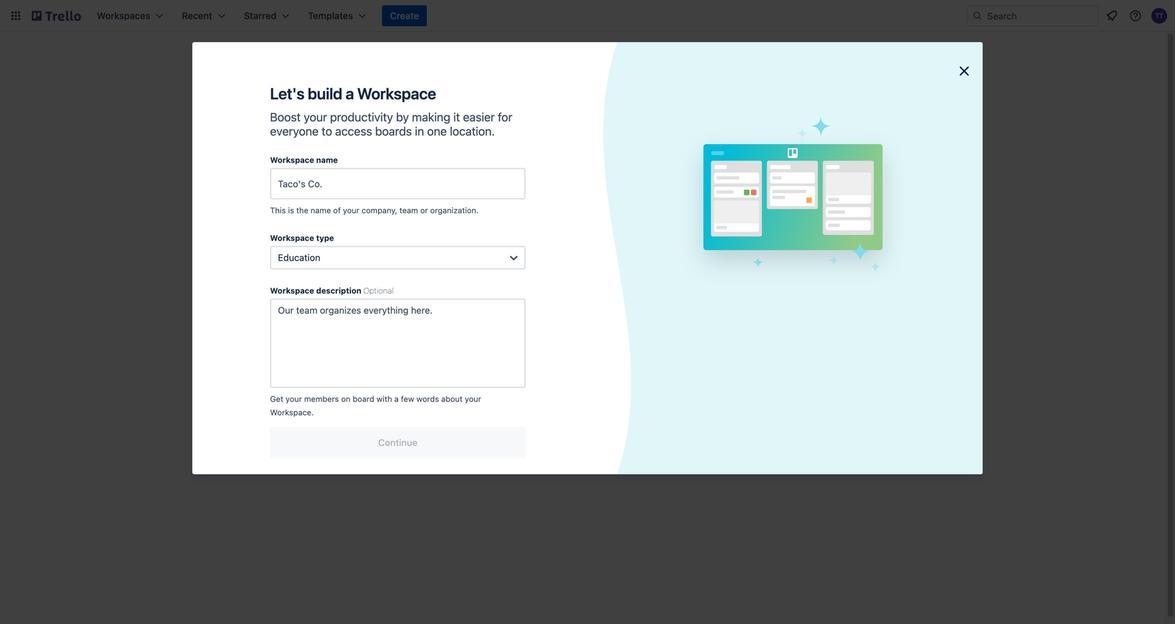 Task type: vqa. For each thing, say whether or not it's contained in the screenshot.
Drive,
no



Task type: describe. For each thing, give the bounding box(es) containing it.
workspace type
[[270, 234, 334, 243]]

workspace for workspace name
[[270, 156, 314, 165]]

organize
[[517, 160, 563, 172]]

build
[[308, 84, 342, 103]]

create button
[[382, 5, 427, 26]]

in inside 'boost your productivity by making it easier for everyone to access boards in one location.'
[[415, 124, 424, 138]]

start
[[227, 389, 247, 400]]

members
[[304, 395, 339, 404]]

board
[[835, 126, 862, 137]]

try trello premium get unlimited boards, all the views, unlimited automation, and more.
[[227, 322, 366, 376]]

your inside put everything in one place and start moving things forward with your first trello board!
[[527, 195, 545, 206]]

making
[[412, 110, 451, 124]]

boards
[[375, 124, 412, 138]]

your right of
[[343, 206, 360, 215]]

board!
[[593, 195, 620, 206]]

continue button
[[270, 427, 526, 459]]

company,
[[362, 206, 397, 215]]

location.
[[450, 124, 495, 138]]

forward
[[657, 182, 690, 192]]

create a board
[[766, 232, 829, 242]]

everything
[[454, 182, 498, 192]]

get inside try trello premium get unlimited boards, all the views, unlimited automation, and more.
[[227, 339, 242, 350]]

imagination
[[803, 153, 856, 164]]

highlights
[[264, 222, 306, 233]]

0 notifications image
[[1104, 8, 1120, 24]]

views link
[[216, 240, 385, 262]]

let's
[[270, 84, 305, 103]]

and inside put everything in one place and start moving things forward with your first trello board!
[[555, 182, 571, 192]]

more.
[[227, 365, 251, 376]]

place
[[529, 182, 552, 192]]

access
[[335, 124, 372, 138]]

this is the name of your company, team or organization.
[[270, 206, 479, 215]]

continue
[[378, 438, 418, 448]]

workspace for workspace type
[[270, 234, 314, 243]]

type
[[316, 234, 334, 243]]

create for create a board
[[766, 232, 795, 242]]

team
[[400, 206, 418, 215]]

optional
[[364, 286, 394, 296]]

education
[[278, 252, 320, 263]]

0 vertical spatial name
[[316, 156, 338, 165]]

let's build a workspace
[[270, 84, 436, 103]]

for
[[498, 110, 513, 124]]

terry turtle (terryturtle) image
[[1152, 8, 1168, 24]]

boost your productivity by making it easier for everyone to access boards in one location.
[[270, 110, 513, 138]]

or
[[420, 206, 428, 215]]

project
[[800, 126, 832, 137]]

in inside put everything in one place and start moving things forward with your first trello board!
[[501, 182, 508, 192]]

about
[[441, 395, 463, 404]]

anything
[[565, 160, 610, 172]]

create for create
[[390, 10, 419, 21]]

organize anything
[[517, 160, 610, 172]]

productivity
[[330, 110, 393, 124]]

templates link
[[216, 84, 385, 108]]

one inside 'boost your productivity by making it easier for everyone to access boards in one location.'
[[427, 124, 447, 138]]

organization.
[[430, 206, 479, 215]]

this
[[270, 206, 286, 215]]

members
[[264, 269, 303, 280]]

search image
[[973, 11, 983, 21]]

few
[[401, 395, 414, 404]]

beyond imagination jeremy miller's workspace
[[766, 153, 865, 174]]

workspace for workspace description optional
[[270, 286, 314, 296]]

things
[[629, 182, 655, 192]]

workspace.
[[270, 408, 314, 417]]

start
[[573, 182, 593, 192]]

start free trial
[[227, 389, 285, 400]]

the inside try trello premium get unlimited boards, all the views, unlimited automation, and more.
[[332, 339, 346, 350]]

easier
[[463, 110, 495, 124]]

jeremy
[[766, 165, 794, 174]]

workspaces
[[224, 152, 271, 161]]

0 vertical spatial a
[[346, 84, 354, 103]]

start free trial button
[[227, 388, 285, 401]]

create your board
[[524, 250, 603, 261]]

by
[[396, 110, 409, 124]]

try
[[227, 322, 241, 333]]



Task type: locate. For each thing, give the bounding box(es) containing it.
1 horizontal spatial a
[[394, 395, 399, 404]]

put everything in one place and start moving things forward with your first trello board!
[[437, 182, 690, 206]]

settings link
[[216, 288, 385, 309]]

in right by
[[415, 124, 424, 138]]

2 horizontal spatial board
[[805, 232, 829, 242]]

a
[[346, 84, 354, 103], [797, 232, 802, 242], [394, 395, 399, 404]]

open information menu image
[[1129, 9, 1143, 22]]

links
[[743, 201, 763, 210]]

workspace name
[[270, 156, 338, 165]]

and right the automation,
[[350, 352, 366, 363]]

board for create a board
[[805, 232, 829, 242]]

your right about
[[465, 395, 481, 404]]

create inside button
[[766, 232, 795, 242]]

miller's
[[796, 165, 823, 174]]

boards,
[[286, 339, 318, 350]]

create
[[390, 10, 419, 21], [766, 232, 795, 242], [524, 250, 553, 261]]

create for create your board
[[524, 250, 553, 261]]

2 vertical spatial board
[[353, 395, 374, 404]]

get inside get your members on board with a few words about your workspace.
[[270, 395, 283, 404]]

1 vertical spatial create
[[766, 232, 795, 242]]

0 horizontal spatial in
[[415, 124, 424, 138]]

words
[[417, 395, 439, 404]]

get up views,
[[227, 339, 242, 350]]

0 vertical spatial board
[[805, 232, 829, 242]]

and up first
[[555, 182, 571, 192]]

create inside button
[[390, 10, 419, 21]]

it
[[454, 110, 460, 124]]

trello right the try
[[243, 322, 268, 333]]

is
[[288, 206, 294, 215]]

first
[[548, 195, 565, 206]]

0 horizontal spatial the
[[296, 206, 308, 215]]

moving
[[595, 182, 626, 192]]

Workspace name text field
[[270, 168, 526, 200]]

0 vertical spatial trello
[[567, 195, 590, 206]]

beyond
[[766, 153, 800, 164]]

automation,
[[297, 352, 348, 363]]

name left of
[[311, 206, 331, 215]]

the right all
[[332, 339, 346, 350]]

add image
[[364, 267, 380, 283]]

with left first
[[506, 195, 524, 206]]

trello down start on the top of the page
[[567, 195, 590, 206]]

your down what are you working on? text box
[[555, 250, 575, 261]]

2 horizontal spatial create
[[766, 232, 795, 242]]

primary element
[[0, 0, 1175, 32]]

name down to
[[316, 156, 338, 165]]

0 horizontal spatial create
[[390, 10, 419, 21]]

and
[[555, 182, 571, 192], [350, 352, 366, 363]]

0 horizontal spatial get
[[227, 339, 242, 350]]

to
[[322, 124, 332, 138]]

0 horizontal spatial with
[[377, 395, 392, 404]]

your down place
[[527, 195, 545, 206]]

workspace down highlights
[[270, 234, 314, 243]]

1 horizontal spatial trello
[[567, 195, 590, 206]]

switch to… image
[[9, 9, 22, 22]]

the
[[296, 206, 308, 215], [332, 339, 346, 350]]

a inside button
[[797, 232, 802, 242]]

1 vertical spatial unlimited
[[256, 352, 295, 363]]

workspace
[[825, 165, 865, 174]]

0 vertical spatial and
[[555, 182, 571, 192]]

settings
[[264, 293, 299, 304]]

get
[[227, 339, 242, 350], [270, 395, 283, 404]]

name
[[316, 156, 338, 165], [311, 206, 331, 215]]

1 vertical spatial trello
[[243, 322, 268, 333]]

workspace description optional
[[270, 286, 394, 296]]

with inside put everything in one place and start moving things forward with your first trello board!
[[506, 195, 524, 206]]

simple project board link
[[735, 116, 960, 148]]

on
[[341, 395, 351, 404]]

0 vertical spatial the
[[296, 206, 308, 215]]

0 vertical spatial one
[[427, 124, 447, 138]]

1 horizontal spatial get
[[270, 395, 283, 404]]

1 horizontal spatial board
[[577, 250, 603, 261]]

unlimited down boards,
[[256, 352, 295, 363]]

workspace up by
[[357, 84, 436, 103]]

Our team organizes everything here. text field
[[270, 299, 526, 388]]

0 vertical spatial in
[[415, 124, 424, 138]]

1 vertical spatial board
[[577, 250, 603, 261]]

0 vertical spatial unlimited
[[244, 339, 283, 350]]

trial
[[269, 389, 285, 400]]

one left "it"
[[427, 124, 447, 138]]

board
[[805, 232, 829, 242], [577, 250, 603, 261], [353, 395, 374, 404]]

trello inside try trello premium get unlimited boards, all the views, unlimited automation, and more.
[[243, 322, 268, 333]]

workspace down members link
[[270, 286, 314, 296]]

your up the workspace.
[[286, 395, 302, 404]]

create a board button
[[735, 221, 960, 253]]

premium
[[270, 322, 309, 333]]

0 vertical spatial with
[[506, 195, 524, 206]]

one left place
[[511, 182, 527, 192]]

trello inside put everything in one place and start moving things forward with your first trello board!
[[567, 195, 590, 206]]

1 vertical spatial a
[[797, 232, 802, 242]]

get right 'free'
[[270, 395, 283, 404]]

1 vertical spatial one
[[511, 182, 527, 192]]

all
[[320, 339, 330, 350]]

0 horizontal spatial one
[[427, 124, 447, 138]]

everyone
[[270, 124, 319, 138]]

boards link
[[216, 193, 385, 214]]

1 horizontal spatial with
[[506, 195, 524, 206]]

of
[[333, 206, 341, 215]]

boards
[[264, 198, 293, 209]]

Search field
[[983, 6, 1098, 26]]

0 vertical spatial get
[[227, 339, 242, 350]]

0 horizontal spatial trello
[[243, 322, 268, 333]]

your
[[304, 110, 327, 124], [527, 195, 545, 206], [343, 206, 360, 215], [555, 250, 575, 261], [286, 395, 302, 404], [465, 395, 481, 404]]

put
[[437, 182, 451, 192]]

1 horizontal spatial in
[[501, 182, 508, 192]]

1 vertical spatial the
[[332, 339, 346, 350]]

1 vertical spatial with
[[377, 395, 392, 404]]

views
[[264, 245, 289, 256]]

create inside button
[[524, 250, 553, 261]]

and inside try trello premium get unlimited boards, all the views, unlimited automation, and more.
[[350, 352, 366, 363]]

0 horizontal spatial a
[[346, 84, 354, 103]]

templates
[[242, 91, 287, 101]]

your inside 'boost your productivity by making it easier for everyone to access boards in one location.'
[[304, 110, 327, 124]]

unlimited
[[244, 339, 283, 350], [256, 352, 295, 363]]

boost
[[270, 110, 301, 124]]

unlimited up views,
[[244, 339, 283, 350]]

description
[[316, 286, 362, 296]]

What are you working on? text field
[[436, 213, 691, 237]]

board for create your board
[[577, 250, 603, 261]]

the right is
[[296, 206, 308, 215]]

1 horizontal spatial create
[[524, 250, 553, 261]]

one
[[427, 124, 447, 138], [511, 182, 527, 192]]

in right everything
[[501, 182, 508, 192]]

with left few
[[377, 395, 392, 404]]

a inside get your members on board with a few words about your workspace.
[[394, 395, 399, 404]]

highlights link
[[216, 217, 385, 238]]

0 horizontal spatial and
[[350, 352, 366, 363]]

0 vertical spatial create
[[390, 10, 419, 21]]

1 horizontal spatial the
[[332, 339, 346, 350]]

2 vertical spatial create
[[524, 250, 553, 261]]

2 horizontal spatial a
[[797, 232, 802, 242]]

simple project board
[[766, 126, 862, 137]]

1 vertical spatial name
[[311, 206, 331, 215]]

workspace down 'everyone' at top
[[270, 156, 314, 165]]

create your board button
[[436, 245, 691, 266]]

with
[[506, 195, 524, 206], [377, 395, 392, 404]]

board inside button
[[805, 232, 829, 242]]

simple
[[766, 126, 797, 137]]

in
[[415, 124, 424, 138], [501, 182, 508, 192]]

2 vertical spatial a
[[394, 395, 399, 404]]

one inside put everything in one place and start moving things forward with your first trello board!
[[511, 182, 527, 192]]

1 vertical spatial in
[[501, 182, 508, 192]]

1 vertical spatial get
[[270, 395, 283, 404]]

views,
[[227, 352, 253, 363]]

board inside get your members on board with a few words about your workspace.
[[353, 395, 374, 404]]

home link
[[216, 111, 385, 134]]

home
[[242, 117, 268, 128]]

1 horizontal spatial one
[[511, 182, 527, 192]]

free
[[250, 389, 267, 400]]

1 vertical spatial and
[[350, 352, 366, 363]]

with inside get your members on board with a few words about your workspace.
[[377, 395, 392, 404]]

your down the build
[[304, 110, 327, 124]]

your inside button
[[555, 250, 575, 261]]

get your members on board with a few words about your workspace.
[[270, 395, 481, 417]]

0 horizontal spatial board
[[353, 395, 374, 404]]

board inside button
[[577, 250, 603, 261]]

1 horizontal spatial and
[[555, 182, 571, 192]]

members link
[[216, 264, 385, 285]]



